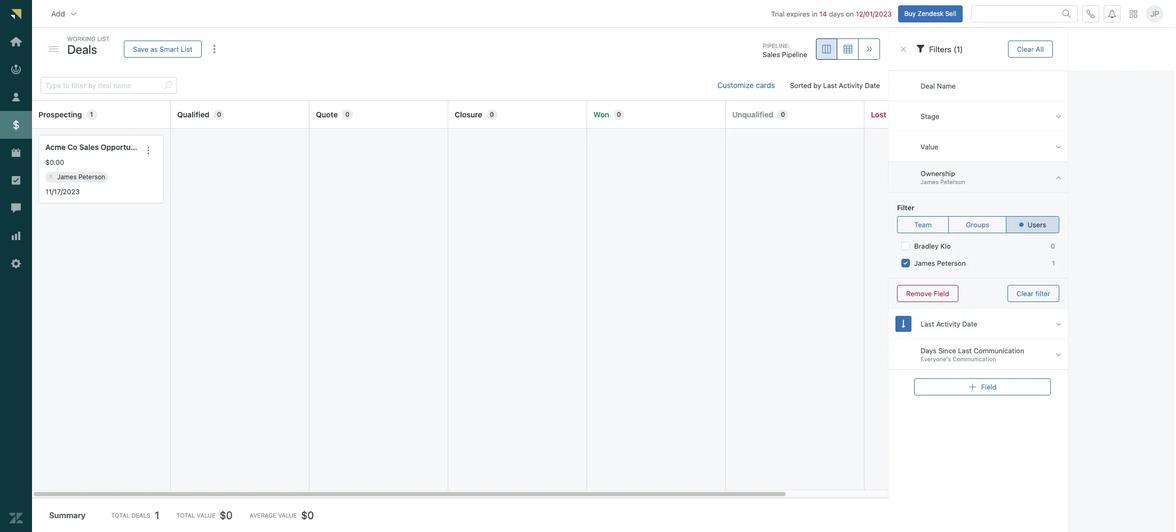 Task type: locate. For each thing, give the bounding box(es) containing it.
peterson down klo
[[938, 259, 966, 268]]

0 vertical spatial james peterson
[[57, 173, 105, 181]]

$0 for average value $0
[[301, 509, 314, 522]]

contacts image
[[49, 175, 53, 179]]

jp button
[[1147, 5, 1164, 22]]

1 horizontal spatial activity
[[937, 320, 961, 328]]

2 angle down image from the top
[[1057, 350, 1062, 359]]

list
[[97, 35, 110, 42], [181, 45, 193, 53]]

last
[[824, 81, 838, 90], [921, 320, 935, 328], [959, 347, 973, 355]]

0 horizontal spatial list
[[97, 35, 110, 42]]

unqualified
[[733, 110, 774, 119]]

$0
[[220, 509, 233, 522], [301, 509, 314, 522]]

bradley klo
[[915, 242, 951, 250]]

days
[[921, 347, 937, 355]]

average
[[250, 512, 277, 519]]

1 horizontal spatial sales
[[763, 50, 781, 59]]

1 horizontal spatial value
[[278, 512, 297, 519]]

customize cards button
[[709, 75, 784, 96]]

value inside total value $0
[[197, 512, 216, 519]]

1 $0 from the left
[[220, 509, 233, 522]]

0 vertical spatial sales
[[763, 50, 781, 59]]

long arrow down image
[[902, 320, 906, 329]]

bradley
[[915, 242, 939, 250]]

2 $0 from the left
[[301, 509, 314, 522]]

value
[[921, 142, 939, 151]]

sales right co
[[79, 143, 99, 152]]

Type to filter by deal name field
[[45, 77, 160, 94]]

value for average value $0
[[278, 512, 297, 519]]

sales down pipeline:
[[763, 50, 781, 59]]

search image down smart on the top of the page
[[164, 81, 172, 90]]

1 vertical spatial filter
[[1036, 289, 1051, 298]]

date up the lost
[[865, 81, 881, 90]]

average value $0
[[250, 509, 314, 522]]

total right summary
[[111, 512, 130, 519]]

1 horizontal spatial filter
[[1036, 289, 1051, 298]]

2 vertical spatial 1
[[155, 509, 159, 522]]

cards
[[756, 81, 776, 90]]

1
[[90, 110, 93, 118], [1053, 259, 1056, 268], [155, 509, 159, 522]]

11/17/2023
[[45, 187, 80, 196]]

1 for prospecting
[[90, 110, 93, 118]]

james down ownership
[[921, 179, 939, 185]]

deals inside working list deals
[[67, 42, 97, 56]]

clear for clear filter
[[1017, 289, 1034, 298]]

communication up field "button"
[[974, 347, 1025, 355]]

ownership
[[921, 169, 956, 178]]

1 horizontal spatial field
[[982, 383, 997, 391]]

0 vertical spatial filter
[[898, 203, 915, 212]]

total
[[111, 512, 130, 519], [177, 512, 195, 519]]

groups button
[[949, 216, 1007, 233]]

search image left the calls image
[[1063, 9, 1072, 18]]

last activity date
[[921, 320, 978, 328]]

james peterson up 11/17/2023
[[57, 173, 105, 181]]

james peterson down klo
[[915, 259, 966, 268]]

lost
[[872, 110, 887, 119]]

1 horizontal spatial search image
[[1063, 9, 1072, 18]]

0 vertical spatial 1
[[90, 110, 93, 118]]

communication up add image
[[953, 356, 997, 363]]

1 value from the left
[[197, 512, 216, 519]]

days since last communication everyone's communication
[[921, 347, 1025, 363]]

total inside total deals 1
[[111, 512, 130, 519]]

customize cards
[[718, 81, 776, 90]]

1 vertical spatial search image
[[164, 81, 172, 90]]

14
[[820, 9, 828, 18]]

james peterson
[[57, 173, 105, 181], [915, 259, 966, 268]]

angle down image
[[1057, 112, 1062, 121], [1057, 320, 1062, 329]]

0 right the won
[[617, 110, 622, 118]]

remove field button
[[898, 285, 959, 302]]

0 horizontal spatial total
[[111, 512, 130, 519]]

as
[[150, 45, 158, 53]]

1 angle down image from the top
[[1057, 142, 1062, 151]]

total inside total value $0
[[177, 512, 195, 519]]

sorted
[[790, 81, 812, 90]]

filter inside button
[[1036, 289, 1051, 298]]

0 horizontal spatial last
[[824, 81, 838, 90]]

2 vertical spatial last
[[959, 347, 973, 355]]

activity up since
[[937, 320, 961, 328]]

total right total deals 1 on the left of the page
[[177, 512, 195, 519]]

clear for clear all
[[1018, 45, 1035, 53]]

last right by
[[824, 81, 838, 90]]

2 value from the left
[[278, 512, 297, 519]]

$0 right average
[[301, 509, 314, 522]]

1 up clear filter button
[[1053, 259, 1056, 268]]

0 right unqualified
[[781, 110, 786, 118]]

2 total from the left
[[177, 512, 195, 519]]

field button
[[915, 379, 1052, 396]]

james up 11/17/2023
[[57, 173, 77, 181]]

0 right closure
[[490, 110, 494, 118]]

1 vertical spatial date
[[963, 320, 978, 328]]

1 down type to filter by deal name field
[[90, 110, 93, 118]]

since
[[939, 347, 957, 355]]

field right add image
[[982, 383, 997, 391]]

value inside average value $0
[[278, 512, 297, 519]]

(1)
[[954, 44, 964, 54]]

all
[[1037, 45, 1045, 53]]

0 vertical spatial field
[[934, 289, 950, 298]]

0 vertical spatial list
[[97, 35, 110, 42]]

closure
[[455, 110, 483, 119]]

angle down image
[[1057, 142, 1062, 151], [1057, 350, 1062, 359]]

peterson
[[79, 173, 105, 181], [941, 179, 966, 185], [938, 259, 966, 268]]

0 down the users button
[[1051, 242, 1056, 250]]

0 for bradley klo
[[1051, 242, 1056, 250]]

0 horizontal spatial value
[[197, 512, 216, 519]]

0 horizontal spatial sales
[[79, 143, 99, 152]]

filter
[[898, 203, 915, 212], [1036, 289, 1051, 298]]

jp
[[1151, 9, 1160, 18]]

0 right qualified
[[217, 110, 221, 118]]

0 vertical spatial angle down image
[[1057, 112, 1062, 121]]

1 left total value $0
[[155, 509, 159, 522]]

1 vertical spatial angle down image
[[1057, 320, 1062, 329]]

add image
[[969, 383, 978, 391]]

0 vertical spatial date
[[865, 81, 881, 90]]

1 horizontal spatial deals
[[132, 512, 151, 519]]

acme co sales opportunity link
[[45, 142, 144, 153]]

1 vertical spatial last
[[921, 320, 935, 328]]

list right smart on the top of the page
[[181, 45, 193, 53]]

pipeline:
[[763, 42, 791, 49]]

groups
[[966, 220, 990, 229]]

activity right by
[[839, 81, 864, 90]]

0 vertical spatial communication
[[974, 347, 1025, 355]]

opportunity
[[101, 143, 144, 152]]

days
[[829, 9, 845, 18]]

filters (1)
[[930, 44, 964, 54]]

clear
[[1018, 45, 1035, 53], [1017, 289, 1034, 298]]

1 vertical spatial angle down image
[[1057, 350, 1062, 359]]

deals
[[67, 42, 97, 56], [132, 512, 151, 519]]

value
[[197, 512, 216, 519], [278, 512, 297, 519]]

summary
[[49, 511, 86, 520]]

ownership james peterson
[[921, 169, 966, 185]]

search image
[[1063, 9, 1072, 18], [164, 81, 172, 90]]

clear all button
[[1009, 41, 1054, 58]]

2 horizontal spatial 1
[[1053, 259, 1056, 268]]

0 for closure
[[490, 110, 494, 118]]

trial expires in 14 days on 12/01/2023
[[772, 9, 892, 18]]

0 horizontal spatial activity
[[839, 81, 864, 90]]

remove
[[907, 289, 933, 298]]

0 vertical spatial activity
[[839, 81, 864, 90]]

0 horizontal spatial 1
[[90, 110, 93, 118]]

1 horizontal spatial $0
[[301, 509, 314, 522]]

1 vertical spatial sales
[[79, 143, 99, 152]]

0 vertical spatial last
[[824, 81, 838, 90]]

1 vertical spatial deals
[[132, 512, 151, 519]]

1 total from the left
[[111, 512, 130, 519]]

2 horizontal spatial last
[[959, 347, 973, 355]]

save
[[133, 45, 149, 53]]

trial
[[772, 9, 785, 18]]

sales
[[763, 50, 781, 59], [79, 143, 99, 152]]

0 horizontal spatial deals
[[67, 42, 97, 56]]

last right long arrow down icon
[[921, 320, 935, 328]]

list right 'working'
[[97, 35, 110, 42]]

peterson down ownership
[[941, 179, 966, 185]]

1 vertical spatial clear
[[1017, 289, 1034, 298]]

1 horizontal spatial 1
[[155, 509, 159, 522]]

date up "days since last communication everyone's communication"
[[963, 320, 978, 328]]

clear filter button
[[1008, 285, 1060, 302]]

1 vertical spatial james peterson
[[915, 259, 966, 268]]

last for by
[[824, 81, 838, 90]]

peterson down acme co sales opportunity link
[[79, 173, 105, 181]]

$0 left average
[[220, 509, 233, 522]]

1 vertical spatial list
[[181, 45, 193, 53]]

field
[[934, 289, 950, 298], [982, 383, 997, 391]]

0 vertical spatial deals
[[67, 42, 97, 56]]

0 vertical spatial angle down image
[[1057, 142, 1062, 151]]

0 vertical spatial clear
[[1018, 45, 1035, 53]]

1 horizontal spatial james peterson
[[915, 259, 966, 268]]

1 horizontal spatial total
[[177, 512, 195, 519]]

activity
[[839, 81, 864, 90], [937, 320, 961, 328]]

james
[[57, 173, 77, 181], [921, 179, 939, 185], [915, 259, 936, 268]]

1 horizontal spatial date
[[963, 320, 978, 328]]

0 right quote
[[346, 110, 350, 118]]

0
[[217, 110, 221, 118], [346, 110, 350, 118], [490, 110, 494, 118], [617, 110, 622, 118], [781, 110, 786, 118], [1051, 242, 1056, 250]]

1 vertical spatial communication
[[953, 356, 997, 363]]

buy zendesk sell button
[[899, 5, 963, 22]]

1 vertical spatial 1
[[1053, 259, 1056, 268]]

last inside "days since last communication everyone's communication"
[[959, 347, 973, 355]]

last right since
[[959, 347, 973, 355]]

expires
[[787, 9, 810, 18]]

deal name
[[921, 82, 956, 90]]

remove field
[[907, 289, 950, 298]]

0 horizontal spatial $0
[[220, 509, 233, 522]]

date
[[865, 81, 881, 90], [963, 320, 978, 328]]

value for total value $0
[[197, 512, 216, 519]]

field right remove
[[934, 289, 950, 298]]

1 horizontal spatial list
[[181, 45, 193, 53]]



Task type: describe. For each thing, give the bounding box(es) containing it.
acme
[[45, 143, 66, 152]]

total value $0
[[177, 509, 233, 522]]

users
[[1028, 220, 1047, 229]]

total for 1
[[111, 512, 130, 519]]

james down bradley
[[915, 259, 936, 268]]

0 horizontal spatial filter
[[898, 203, 915, 212]]

zendesk products image
[[1131, 10, 1138, 17]]

deals inside total deals 1
[[132, 512, 151, 519]]

0 for qualified
[[217, 110, 221, 118]]

$0.00
[[45, 158, 64, 167]]

list inside working list deals
[[97, 35, 110, 42]]

bell image
[[1109, 9, 1117, 18]]

prospecting
[[38, 110, 82, 119]]

customize
[[718, 81, 754, 90]]

1 vertical spatial activity
[[937, 320, 961, 328]]

everyone's
[[921, 356, 952, 363]]

0 vertical spatial search image
[[1063, 9, 1072, 18]]

pipeline: sales pipeline
[[763, 42, 808, 59]]

on
[[846, 9, 855, 18]]

zendesk image
[[9, 512, 23, 526]]

team
[[915, 220, 932, 229]]

total deals 1
[[111, 509, 159, 522]]

0 horizontal spatial date
[[865, 81, 881, 90]]

calls image
[[1087, 9, 1096, 18]]

deal
[[921, 82, 936, 90]]

save as smart list button
[[124, 41, 202, 58]]

filter fill image
[[917, 44, 926, 53]]

smart
[[160, 45, 179, 53]]

2 angle down image from the top
[[1057, 320, 1062, 329]]

buy
[[905, 9, 916, 17]]

team button
[[898, 216, 950, 233]]

0 horizontal spatial james peterson
[[57, 173, 105, 181]]

peterson inside ownership james peterson
[[941, 179, 966, 185]]

0 horizontal spatial field
[[934, 289, 950, 298]]

stage
[[921, 112, 940, 121]]

by
[[814, 81, 822, 90]]

list inside button
[[181, 45, 193, 53]]

sell
[[946, 9, 957, 17]]

12/01/2023
[[856, 9, 892, 18]]

quote
[[316, 110, 338, 119]]

cancel image
[[900, 45, 908, 53]]

buy zendesk sell
[[905, 9, 957, 17]]

0 horizontal spatial search image
[[164, 81, 172, 90]]

clear filter
[[1017, 289, 1051, 298]]

clear all
[[1018, 45, 1045, 53]]

handler image
[[49, 47, 58, 52]]

working
[[67, 35, 96, 42]]

overflow vertical fill image
[[210, 45, 219, 53]]

1 angle down image from the top
[[1057, 112, 1062, 121]]

save as smart list
[[133, 45, 193, 53]]

1 vertical spatial field
[[982, 383, 997, 391]]

filters
[[930, 44, 952, 54]]

name
[[938, 82, 956, 90]]

0 for won
[[617, 110, 622, 118]]

last for since
[[959, 347, 973, 355]]

angle up image
[[1057, 173, 1062, 182]]

won
[[594, 110, 610, 119]]

qualified
[[177, 110, 210, 119]]

1 for james peterson
[[1053, 259, 1056, 268]]

in
[[812, 9, 818, 18]]

chevron down image
[[69, 9, 78, 18]]

sorted by last activity date
[[790, 81, 881, 90]]

add
[[51, 9, 65, 18]]

0 for quote
[[346, 110, 350, 118]]

0 for unqualified
[[781, 110, 786, 118]]

users button
[[1007, 216, 1060, 233]]

total for $0
[[177, 512, 195, 519]]

working list deals
[[67, 35, 110, 56]]

acme co sales opportunity
[[45, 143, 144, 152]]

pipeline
[[783, 50, 808, 59]]

$0 for total value $0
[[220, 509, 233, 522]]

1 horizontal spatial last
[[921, 320, 935, 328]]

klo
[[941, 242, 951, 250]]

zendesk
[[918, 9, 944, 17]]

james inside ownership james peterson
[[921, 179, 939, 185]]

add button
[[43, 3, 86, 24]]

co
[[68, 143, 77, 152]]

sales inside pipeline: sales pipeline
[[763, 50, 781, 59]]



Task type: vqa. For each thing, say whether or not it's contained in the screenshot.
Buy
yes



